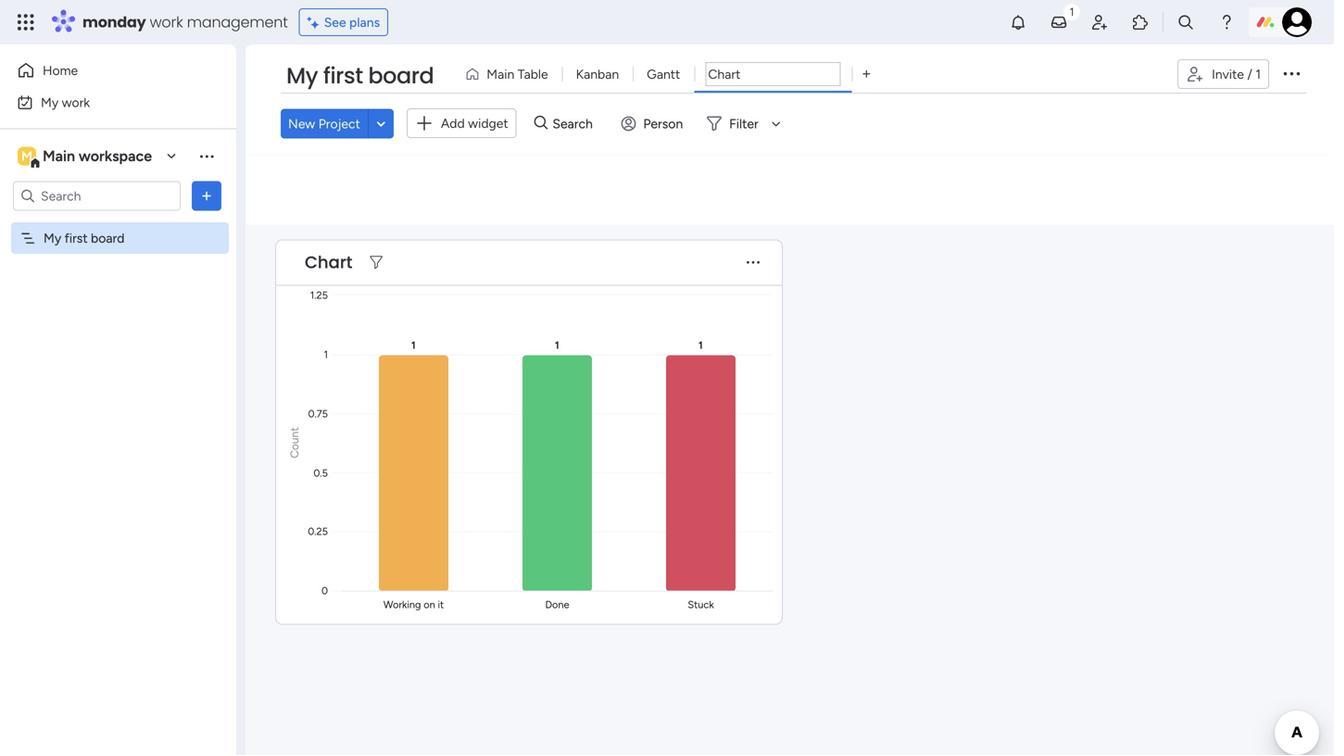 Task type: describe. For each thing, give the bounding box(es) containing it.
more dots image
[[747, 256, 760, 270]]

chart
[[305, 251, 353, 274]]

/
[[1248, 66, 1253, 82]]

see
[[324, 14, 346, 30]]

notifications image
[[1010, 13, 1028, 32]]

0 horizontal spatial options image
[[197, 187, 216, 205]]

Search field
[[548, 111, 604, 137]]

filter button
[[700, 109, 788, 138]]

new project
[[288, 116, 360, 131]]

person button
[[614, 109, 694, 138]]

filter
[[730, 116, 759, 131]]

main for main workspace
[[43, 147, 75, 165]]

1 image
[[1064, 1, 1081, 22]]

new project button
[[281, 109, 368, 138]]

widget
[[468, 115, 509, 131]]

main for main table
[[487, 66, 515, 82]]

board inside list box
[[91, 230, 125, 246]]

new
[[288, 116, 315, 131]]

my inside button
[[41, 95, 59, 110]]

main workspace
[[43, 147, 152, 165]]

first inside list box
[[65, 230, 88, 246]]

angle down image
[[377, 117, 386, 130]]

apps image
[[1132, 13, 1150, 32]]

monday work management
[[83, 12, 288, 32]]

invite
[[1212, 66, 1245, 82]]

arrow down image
[[765, 112, 788, 135]]

monday
[[83, 12, 146, 32]]

Search in workspace field
[[39, 185, 155, 207]]

project
[[319, 116, 360, 131]]

plans
[[350, 14, 380, 30]]

my first board inside list box
[[44, 230, 125, 246]]

work for my
[[62, 95, 90, 110]]

My first board field
[[282, 60, 439, 92]]

home
[[43, 63, 78, 78]]

select product image
[[17, 13, 35, 32]]

main table button
[[458, 59, 562, 89]]

gantt button
[[633, 59, 695, 89]]

my first board inside 'field'
[[286, 60, 434, 91]]

work for monday
[[150, 12, 183, 32]]



Task type: locate. For each thing, give the bounding box(es) containing it.
workspace selection element
[[18, 145, 155, 169]]

main left the table
[[487, 66, 515, 82]]

invite / 1
[[1212, 66, 1262, 82]]

1 horizontal spatial main
[[487, 66, 515, 82]]

my work button
[[11, 88, 199, 117]]

0 horizontal spatial work
[[62, 95, 90, 110]]

my inside 'field'
[[286, 60, 318, 91]]

board up angle down image
[[368, 60, 434, 91]]

work
[[150, 12, 183, 32], [62, 95, 90, 110]]

invite members image
[[1091, 13, 1110, 32]]

1 vertical spatial options image
[[197, 187, 216, 205]]

john smith image
[[1283, 7, 1313, 37]]

my first board list box
[[0, 219, 236, 504]]

board down search in workspace field
[[91, 230, 125, 246]]

1
[[1256, 66, 1262, 82]]

kanban button
[[562, 59, 633, 89]]

0 vertical spatial my
[[286, 60, 318, 91]]

option
[[0, 222, 236, 225]]

workspace image
[[18, 146, 36, 166]]

0 horizontal spatial first
[[65, 230, 88, 246]]

my first board
[[286, 60, 434, 91], [44, 230, 125, 246]]

work down the 'home'
[[62, 95, 90, 110]]

chart main content
[[246, 225, 1335, 756]]

main inside main table button
[[487, 66, 515, 82]]

search everything image
[[1177, 13, 1196, 32]]

1 horizontal spatial board
[[368, 60, 434, 91]]

add widget button
[[407, 108, 517, 138]]

0 vertical spatial work
[[150, 12, 183, 32]]

board inside 'field'
[[368, 60, 434, 91]]

my
[[286, 60, 318, 91], [41, 95, 59, 110], [44, 230, 61, 246]]

0 vertical spatial options image
[[1281, 62, 1303, 84]]

home button
[[11, 56, 199, 85]]

work inside button
[[62, 95, 90, 110]]

invite / 1 button
[[1178, 59, 1270, 89]]

1 vertical spatial main
[[43, 147, 75, 165]]

first up project at top left
[[323, 60, 363, 91]]

1 vertical spatial first
[[65, 230, 88, 246]]

management
[[187, 12, 288, 32]]

see plans
[[324, 14, 380, 30]]

1 vertical spatial board
[[91, 230, 125, 246]]

v2 search image
[[535, 113, 548, 134]]

first
[[323, 60, 363, 91], [65, 230, 88, 246]]

0 vertical spatial board
[[368, 60, 434, 91]]

1 vertical spatial my
[[41, 95, 59, 110]]

main
[[487, 66, 515, 82], [43, 147, 75, 165]]

work right monday
[[150, 12, 183, 32]]

options image down the workspace options icon
[[197, 187, 216, 205]]

v2 funnel image
[[370, 256, 383, 270]]

main table
[[487, 66, 548, 82]]

board
[[368, 60, 434, 91], [91, 230, 125, 246]]

my first board down search in workspace field
[[44, 230, 125, 246]]

2 vertical spatial my
[[44, 230, 61, 246]]

main right workspace image
[[43, 147, 75, 165]]

add
[[441, 115, 465, 131]]

0 vertical spatial main
[[487, 66, 515, 82]]

help image
[[1218, 13, 1237, 32]]

table
[[518, 66, 548, 82]]

1 horizontal spatial work
[[150, 12, 183, 32]]

see plans button
[[299, 8, 389, 36]]

first down search in workspace field
[[65, 230, 88, 246]]

my up new
[[286, 60, 318, 91]]

1 horizontal spatial options image
[[1281, 62, 1303, 84]]

first inside 'field'
[[323, 60, 363, 91]]

1 horizontal spatial first
[[323, 60, 363, 91]]

None field
[[706, 62, 841, 86]]

0 horizontal spatial main
[[43, 147, 75, 165]]

my down the 'home'
[[41, 95, 59, 110]]

1 vertical spatial my first board
[[44, 230, 125, 246]]

my inside list box
[[44, 230, 61, 246]]

gantt
[[647, 66, 681, 82]]

my first board up project at top left
[[286, 60, 434, 91]]

kanban
[[576, 66, 619, 82]]

my work
[[41, 95, 90, 110]]

workspace options image
[[197, 147, 216, 165]]

options image right 1
[[1281, 62, 1303, 84]]

main inside the workspace selection element
[[43, 147, 75, 165]]

0 horizontal spatial my first board
[[44, 230, 125, 246]]

person
[[644, 116, 683, 131]]

0 vertical spatial my first board
[[286, 60, 434, 91]]

add widget
[[441, 115, 509, 131]]

1 horizontal spatial my first board
[[286, 60, 434, 91]]

1 vertical spatial work
[[62, 95, 90, 110]]

add view image
[[863, 67, 871, 81]]

inbox image
[[1050, 13, 1069, 32]]

workspace
[[79, 147, 152, 165]]

my down search in workspace field
[[44, 230, 61, 246]]

m
[[21, 148, 32, 164]]

options image
[[1281, 62, 1303, 84], [197, 187, 216, 205]]

0 vertical spatial first
[[323, 60, 363, 91]]

0 horizontal spatial board
[[91, 230, 125, 246]]



Task type: vqa. For each thing, say whether or not it's contained in the screenshot.
See
yes



